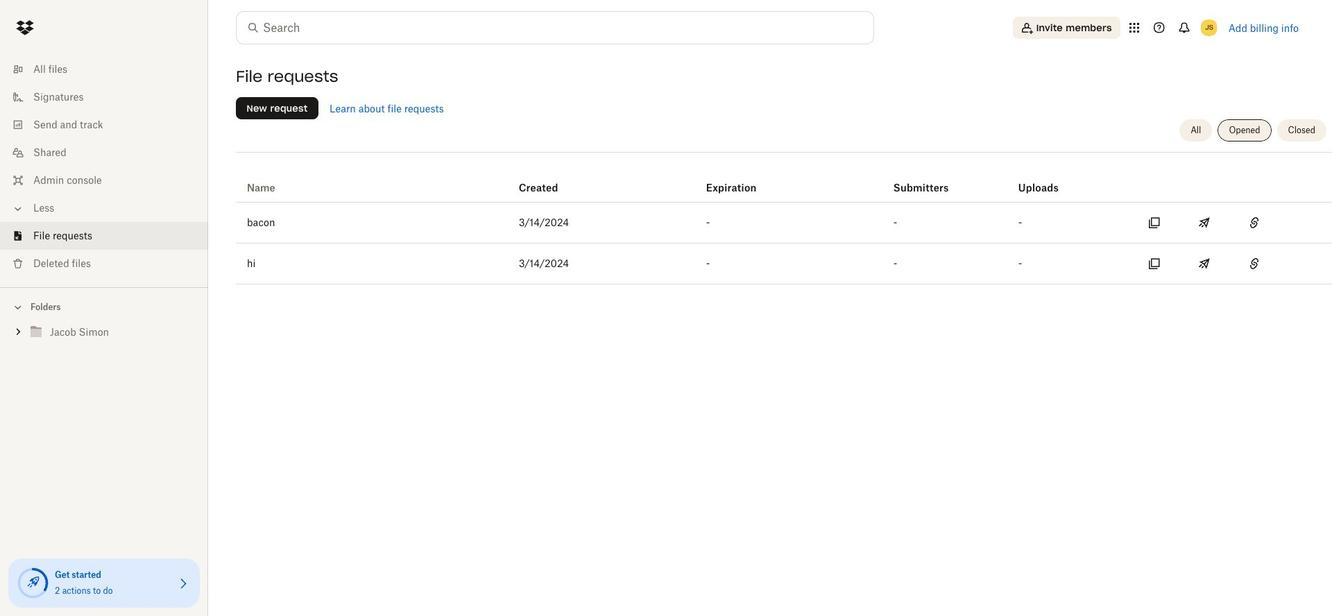 Task type: describe. For each thing, give the bounding box(es) containing it.
2 row from the top
[[236, 203, 1332, 244]]

copy email image
[[1146, 255, 1163, 272]]

3 column header from the left
[[1019, 163, 1074, 196]]

less image
[[11, 202, 25, 216]]

send email image
[[1196, 255, 1213, 272]]



Task type: vqa. For each thing, say whether or not it's contained in the screenshot.
Cell
yes



Task type: locate. For each thing, give the bounding box(es) containing it.
1 horizontal spatial column header
[[894, 163, 949, 196]]

0 horizontal spatial column header
[[706, 163, 790, 196]]

copy link image for send email icon at top
[[1246, 255, 1263, 272]]

2 copy link image from the top
[[1246, 255, 1263, 272]]

row group
[[236, 203, 1332, 285]]

2 column header from the left
[[894, 163, 949, 196]]

table
[[236, 158, 1332, 285]]

column header
[[706, 163, 790, 196], [894, 163, 949, 196], [1019, 163, 1074, 196]]

1 column header from the left
[[706, 163, 790, 196]]

dropbox image
[[11, 14, 39, 42]]

list item
[[0, 222, 208, 250]]

copy link image for send email image
[[1246, 214, 1263, 231]]

copy link image right send email image
[[1246, 214, 1263, 231]]

1 row from the top
[[236, 158, 1332, 203]]

copy link image
[[1246, 214, 1263, 231], [1246, 255, 1263, 272]]

1 copy link image from the top
[[1246, 214, 1263, 231]]

2 horizontal spatial column header
[[1019, 163, 1074, 196]]

row
[[236, 158, 1332, 203], [236, 203, 1332, 244], [236, 244, 1332, 285]]

copy link image right send email icon at top
[[1246, 255, 1263, 272]]

copy email image
[[1146, 214, 1163, 231]]

1 vertical spatial copy link image
[[1246, 255, 1263, 272]]

cell
[[1282, 203, 1332, 243]]

Search text field
[[263, 19, 845, 36]]

list
[[0, 47, 208, 287]]

3 row from the top
[[236, 244, 1332, 285]]

0 vertical spatial copy link image
[[1246, 214, 1263, 231]]

send email image
[[1196, 214, 1213, 231]]



